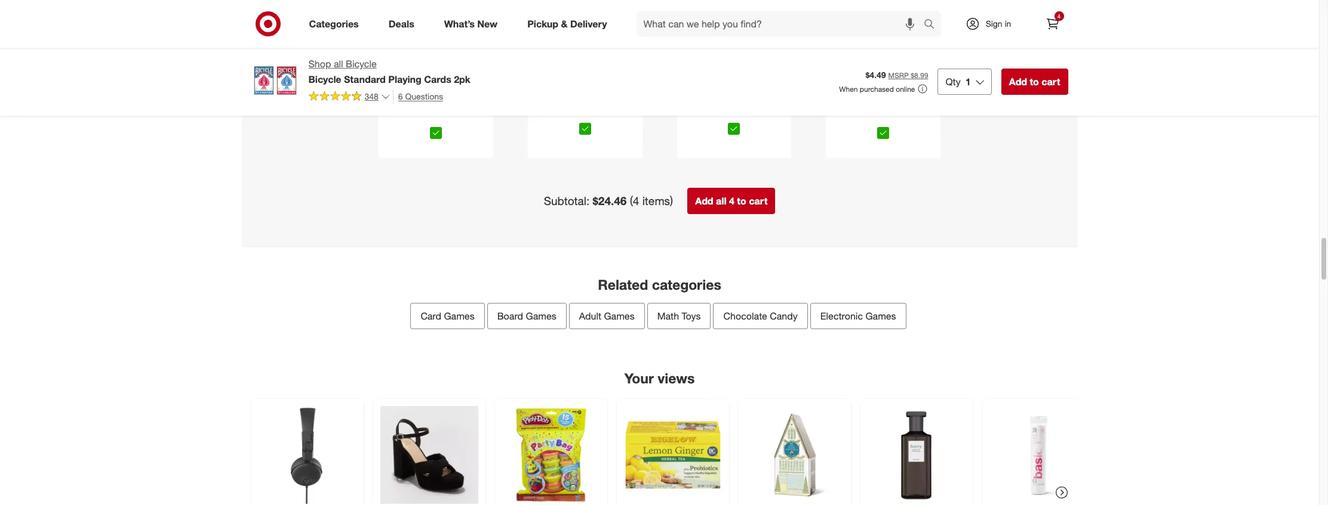 Task type: locate. For each thing, give the bounding box(es) containing it.
games right board
[[526, 310, 557, 322]]

&
[[561, 18, 568, 30], [871, 90, 876, 100], [928, 102, 933, 112]]

1 horizontal spatial card
[[887, 114, 905, 124]]

card inside $6.99 chuckle & roar go fish, slap jack, war and pass & match classic card games
[[887, 114, 905, 124]]

0 horizontal spatial all
[[334, 58, 343, 70]]

board
[[497, 310, 523, 322]]

games for electronic games
[[866, 310, 896, 322]]

math toys link
[[647, 303, 711, 330]]

in
[[1005, 19, 1011, 29]]

chuckle
[[838, 90, 868, 100]]

0 horizontal spatial card
[[421, 310, 441, 322]]

$6.99 chuckle & roar go fish, slap jack, war and pass & match classic card games
[[832, 77, 934, 124]]

games
[[908, 114, 934, 124], [444, 310, 475, 322], [526, 310, 557, 322], [604, 310, 635, 322], [866, 310, 896, 322]]

348
[[365, 92, 379, 102]]

bicycle
[[346, 58, 377, 70], [309, 73, 341, 85], [390, 90, 417, 100]]

bigelow lemon ginger plus probiotics herbal tea bags - 18ct image
[[624, 406, 722, 504]]

$4.49 up purchased at the top right of page
[[866, 70, 886, 80]]

1 horizontal spatial add
[[1009, 76, 1027, 88]]

2pk inside the shop all bicycle bicycle standard playing cards 2pk
[[454, 73, 471, 85]]

0 vertical spatial all
[[334, 58, 343, 70]]

add for add to cart
[[1009, 76, 1027, 88]]

qty 1
[[946, 76, 971, 88]]

jlab studio wired on-ear headphones - black image
[[258, 406, 356, 504]]

0 horizontal spatial add
[[695, 195, 714, 207]]

chocolate candy
[[724, 310, 798, 322]]

math
[[657, 310, 679, 322]]

bicycle standard playing cards 2pk link
[[381, 89, 491, 122]]

cards down questions in the left top of the page
[[417, 102, 439, 112]]

card
[[887, 114, 905, 124], [421, 310, 441, 322]]

bicycle down shop on the left top of the page
[[309, 73, 341, 85]]

0 vertical spatial playing
[[388, 73, 422, 85]]

1 vertical spatial &
[[871, 90, 876, 100]]

add to cart
[[1009, 76, 1061, 88]]

add to cart button
[[1002, 69, 1068, 95]]

$4.49 inside '$4.49 bicycle standard playing cards 2pk'
[[425, 77, 448, 89]]

bicycle inside '$4.49 bicycle standard playing cards 2pk'
[[390, 90, 417, 100]]

2 horizontal spatial &
[[928, 102, 933, 112]]

games right the electronic
[[866, 310, 896, 322]]

add
[[1009, 76, 1027, 88], [695, 195, 714, 207]]

1 vertical spatial playing
[[455, 90, 483, 100]]

1 vertical spatial to
[[737, 195, 746, 207]]

$6.99
[[872, 77, 895, 89]]

cart
[[1042, 76, 1061, 88], [749, 195, 768, 207]]

0 vertical spatial &
[[561, 18, 568, 30]]

1 horizontal spatial bicycle
[[346, 58, 377, 70]]

0 vertical spatial 2pk
[[454, 73, 471, 85]]

1 vertical spatial 2pk
[[442, 102, 455, 112]]

2 horizontal spatial bicycle
[[390, 90, 417, 100]]

cards up questions in the left top of the page
[[424, 73, 451, 85]]

1 vertical spatial all
[[716, 195, 727, 207]]

to
[[1030, 76, 1039, 88], [737, 195, 746, 207]]

0 vertical spatial 4
[[1058, 13, 1061, 20]]

6 questions link
[[393, 90, 443, 104]]

standard
[[344, 73, 386, 85], [419, 90, 453, 100]]

add right 1
[[1009, 76, 1027, 88]]

playing inside '$4.49 bicycle standard playing cards 2pk'
[[455, 90, 483, 100]]

6 questions
[[398, 91, 443, 101]]

1 horizontal spatial $4.49
[[866, 70, 886, 80]]

go
[[898, 90, 909, 100]]

$4.49
[[866, 70, 886, 80], [425, 77, 448, 89]]

1 vertical spatial add
[[695, 195, 714, 207]]

0 horizontal spatial &
[[561, 18, 568, 30]]

games inside $6.99 chuckle & roar go fish, slap jack, war and pass & match classic card games
[[908, 114, 934, 124]]

all inside button
[[716, 195, 727, 207]]

add for add all 4 to cart
[[695, 195, 714, 207]]

0 horizontal spatial $4.49
[[425, 77, 448, 89]]

1 horizontal spatial standard
[[419, 90, 453, 100]]

board games
[[497, 310, 557, 322]]

4
[[1058, 13, 1061, 20], [729, 195, 735, 207]]

$4.49 for $4.49 msrp $8.99
[[866, 70, 886, 80]]

adult games link
[[569, 303, 645, 330]]

1 vertical spatial standard
[[419, 90, 453, 100]]

games down 'pass'
[[908, 114, 934, 124]]

1 vertical spatial 4
[[729, 195, 735, 207]]

add right items)
[[695, 195, 714, 207]]

shop all bicycle bicycle standard playing cards 2pk
[[309, 58, 471, 85]]

0 horizontal spatial 4
[[729, 195, 735, 207]]

basic cotton rounds nail polish and makeup remover pads - 100ct - up & up™ image
[[989, 406, 1087, 504]]

None checkbox
[[579, 123, 591, 135], [728, 123, 740, 135], [430, 127, 442, 139], [877, 127, 889, 139], [579, 123, 591, 135], [728, 123, 740, 135], [430, 127, 442, 139], [877, 127, 889, 139]]

board games link
[[487, 303, 567, 330]]

2pk up bicycle standard playing cards 2pk 'link'
[[454, 73, 471, 85]]

playing
[[388, 73, 422, 85], [455, 90, 483, 100]]

1 horizontal spatial cart
[[1042, 76, 1061, 88]]

war
[[874, 102, 889, 112]]

1 horizontal spatial all
[[716, 195, 727, 207]]

0 vertical spatial add
[[1009, 76, 1027, 88]]

0 vertical spatial standard
[[344, 73, 386, 85]]

cards inside the shop all bicycle bicycle standard playing cards 2pk
[[424, 73, 451, 85]]

0 vertical spatial cart
[[1042, 76, 1061, 88]]

2pk inside '$4.49 bicycle standard playing cards 2pk'
[[442, 102, 455, 112]]

playing inside the shop all bicycle bicycle standard playing cards 2pk
[[388, 73, 422, 85]]

& left roar
[[871, 90, 876, 100]]

pickup & delivery link
[[517, 11, 622, 37]]

1 horizontal spatial &
[[871, 90, 876, 100]]

chocolate candy link
[[713, 303, 808, 330]]

0 vertical spatial card
[[887, 114, 905, 124]]

all inside the shop all bicycle bicycle standard playing cards 2pk
[[334, 58, 343, 70]]

when
[[839, 85, 858, 94]]

what's new link
[[434, 11, 513, 37]]

new
[[477, 18, 498, 30]]

$4.49 msrp $8.99
[[866, 70, 928, 80]]

1 vertical spatial cards
[[417, 102, 439, 112]]

& right 'pass'
[[928, 102, 933, 112]]

sign
[[986, 19, 1003, 29]]

bicycle down the shop all bicycle bicycle standard playing cards 2pk
[[390, 90, 417, 100]]

playing right questions in the left top of the page
[[455, 90, 483, 100]]

standard inside the shop all bicycle bicycle standard playing cards 2pk
[[344, 73, 386, 85]]

games left board
[[444, 310, 475, 322]]

bicycle up 348
[[346, 58, 377, 70]]

0 horizontal spatial standard
[[344, 73, 386, 85]]

games right adult
[[604, 310, 635, 322]]

sign in
[[986, 19, 1011, 29]]

categories
[[652, 277, 721, 293]]

1 horizontal spatial playing
[[455, 90, 483, 100]]

0 vertical spatial cards
[[424, 73, 451, 85]]

0 horizontal spatial cart
[[749, 195, 768, 207]]

0 vertical spatial bicycle
[[346, 58, 377, 70]]

0 horizontal spatial playing
[[388, 73, 422, 85]]

search button
[[918, 11, 947, 39]]

when purchased online
[[839, 85, 915, 94]]

playing up 6
[[388, 73, 422, 85]]

electronic
[[821, 310, 863, 322]]

all
[[334, 58, 343, 70], [716, 195, 727, 207]]

2pk down questions in the left top of the page
[[442, 102, 455, 112]]

skip-bo card game image
[[545, 0, 626, 72]]

1 vertical spatial bicycle
[[309, 73, 341, 85]]

slap
[[833, 102, 850, 112]]

2 vertical spatial bicycle
[[390, 90, 417, 100]]

& right pickup
[[561, 18, 568, 30]]

online
[[896, 85, 915, 94]]

qty
[[946, 76, 961, 88]]

2pk
[[454, 73, 471, 85], [442, 102, 455, 112]]

image of bicycle standard playing cards 2pk image
[[251, 57, 299, 105]]

$4.49 up questions in the left top of the page
[[425, 77, 448, 89]]

chuckle & roar go fish, slap jack, war and pass & match classic card games image
[[843, 0, 924, 72]]

0 vertical spatial to
[[1030, 76, 1039, 88]]

play-doh party bag - 15pc image
[[502, 406, 600, 504]]

1 vertical spatial cart
[[749, 195, 768, 207]]

1 vertical spatial card
[[421, 310, 441, 322]]



Task type: describe. For each thing, give the bounding box(es) containing it.
all for shop
[[334, 58, 343, 70]]

games for card games
[[444, 310, 475, 322]]

0 horizontal spatial bicycle
[[309, 73, 341, 85]]

4 link
[[1040, 11, 1066, 37]]

m&s luxury gold tea light up tin - 4.4oz image
[[746, 406, 844, 504]]

games for adult games
[[604, 310, 635, 322]]

1
[[966, 76, 971, 88]]

what's new
[[444, 18, 498, 30]]

jack,
[[852, 102, 872, 112]]

348 link
[[309, 90, 391, 105]]

$4.49 for $4.49 bicycle standard playing cards 2pk
[[425, 77, 448, 89]]

women's riah platform heels - a new day™ image
[[380, 406, 478, 504]]

0 horizontal spatial to
[[737, 195, 746, 207]]

chocolate
[[724, 310, 767, 322]]

related
[[598, 277, 648, 293]]

and
[[891, 102, 905, 112]]

pickup & delivery
[[528, 18, 607, 30]]

$4.49 bicycle standard playing cards 2pk
[[390, 77, 483, 112]]

adult games
[[579, 310, 635, 322]]

roar
[[878, 90, 896, 100]]

add all 4 to cart
[[695, 195, 768, 207]]

(4
[[630, 194, 639, 208]]

card games link
[[411, 303, 485, 330]]

your views
[[625, 370, 695, 387]]

candy
[[770, 310, 798, 322]]

items)
[[642, 194, 673, 208]]

$8.99
[[911, 71, 928, 80]]

delivery
[[570, 18, 607, 30]]

2 vertical spatial &
[[928, 102, 933, 112]]

1 horizontal spatial to
[[1030, 76, 1039, 88]]

bicycle standard playing cards 2pk image
[[396, 0, 477, 72]]

card games
[[421, 310, 475, 322]]

purchased
[[860, 85, 894, 94]]

fish,
[[912, 90, 929, 100]]

electronic games link
[[810, 303, 906, 330]]

1 horizontal spatial 4
[[1058, 13, 1061, 20]]

categories
[[309, 18, 359, 30]]

4 inside button
[[729, 195, 735, 207]]

questions
[[405, 91, 443, 101]]

related categories
[[598, 277, 721, 293]]

electronic games
[[821, 310, 896, 322]]

add all 4 to cart button
[[688, 188, 776, 214]]

pickup
[[528, 18, 559, 30]]

cards inside '$4.49 bicycle standard playing cards 2pk'
[[417, 102, 439, 112]]

chuckle & roar go fish, slap jack, war and pass & match classic card games link
[[828, 89, 938, 124]]

uno card game image
[[694, 0, 775, 72]]

all for add
[[716, 195, 727, 207]]

match
[[832, 114, 856, 124]]

6
[[398, 91, 403, 101]]

sign in link
[[955, 11, 1030, 37]]

What can we help you find? suggestions appear below search field
[[636, 11, 927, 37]]

adult
[[579, 310, 602, 322]]

msrp
[[889, 71, 909, 80]]

deals
[[389, 18, 414, 30]]

search
[[918, 19, 947, 31]]

views
[[658, 370, 695, 387]]

what's
[[444, 18, 475, 30]]

toys
[[682, 310, 701, 322]]

subtotal: $24.46 (4 items)
[[544, 194, 673, 208]]

fine'ry body mist fragrance spray - sweet on the outside - 5.07 fl oz image
[[868, 406, 966, 504]]

classic
[[858, 114, 885, 124]]

deals link
[[379, 11, 429, 37]]

math toys
[[657, 310, 701, 322]]

categories link
[[299, 11, 374, 37]]

subtotal:
[[544, 194, 590, 208]]

games for board games
[[526, 310, 557, 322]]

your
[[625, 370, 654, 387]]

shop
[[309, 58, 331, 70]]

$24.46
[[593, 194, 627, 208]]

pass
[[908, 102, 926, 112]]

standard inside '$4.49 bicycle standard playing cards 2pk'
[[419, 90, 453, 100]]



Task type: vqa. For each thing, say whether or not it's contained in the screenshot.
Standard
yes



